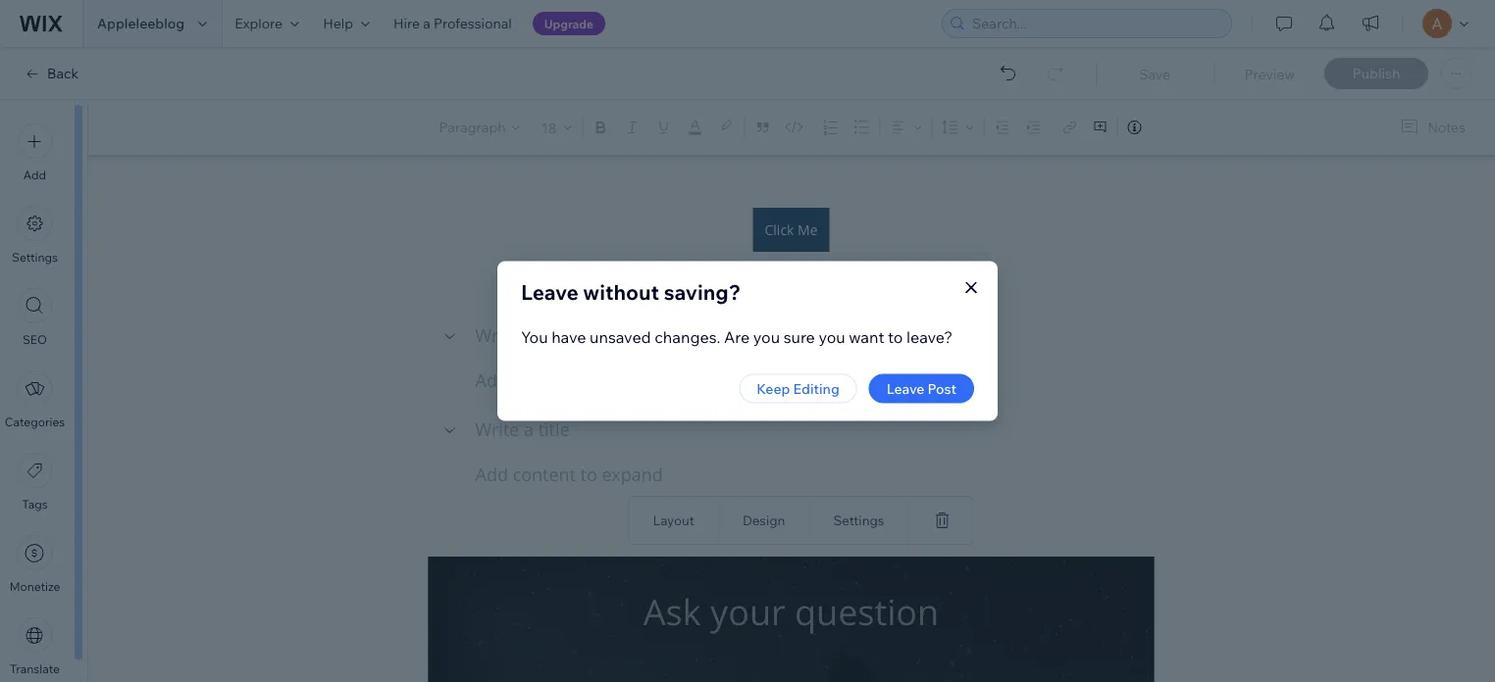 Task type: vqa. For each thing, say whether or not it's contained in the screenshot.
your within the LOCATION LET CUSTOMERS KNOW WHERE YOUR BUSINESS IS BASED, YOU CAN ADD ONE OR MULTIPLE LOCATIONS.
no



Task type: locate. For each thing, give the bounding box(es) containing it.
tags
[[22, 497, 48, 512]]

editing
[[793, 380, 840, 397]]

translate
[[10, 662, 60, 677]]

0 horizontal spatial settings
[[12, 250, 58, 265]]

1 vertical spatial settings button
[[828, 508, 889, 534]]

you right are
[[753, 327, 780, 347]]

0 horizontal spatial leave
[[521, 280, 578, 306]]

settings up seo button
[[12, 250, 58, 265]]

add button
[[17, 124, 52, 182]]

are
[[724, 327, 750, 347]]

hire a professional
[[393, 15, 512, 32]]

1 horizontal spatial settings button
[[828, 508, 889, 534]]

menu
[[0, 112, 70, 683]]

0 vertical spatial leave
[[521, 280, 578, 306]]

monetize
[[9, 580, 60, 595]]

1 horizontal spatial settings
[[833, 513, 884, 529]]

click me
[[765, 221, 818, 239]]

1 horizontal spatial leave
[[887, 380, 925, 397]]

1 you from the left
[[753, 327, 780, 347]]

categories button
[[5, 371, 65, 430]]

0 horizontal spatial you
[[753, 327, 780, 347]]

help
[[323, 15, 353, 32]]

you
[[521, 327, 548, 347]]

2 you from the left
[[819, 327, 845, 347]]

without
[[583, 280, 659, 306]]

upgrade button
[[533, 12, 605, 35]]

post
[[928, 380, 957, 397]]

keep
[[757, 380, 790, 397]]

0 vertical spatial settings button
[[12, 206, 58, 265]]

a
[[423, 15, 431, 32]]

Search... field
[[966, 10, 1225, 37]]

none text field inside click me 'text box'
[[475, 323, 1154, 350]]

settings right 'design'
[[833, 513, 884, 529]]

leave?
[[907, 327, 953, 347]]

1 vertical spatial leave
[[887, 380, 925, 397]]

seo
[[22, 333, 47, 347]]

you right sure
[[819, 327, 845, 347]]

seo button
[[17, 288, 52, 347]]

settings button down add
[[12, 206, 58, 265]]

leave left post
[[887, 380, 925, 397]]

settings
[[12, 250, 58, 265], [833, 513, 884, 529]]

add
[[23, 168, 46, 182]]

leave inside button
[[887, 380, 925, 397]]

settings button
[[12, 206, 58, 265], [828, 508, 889, 534]]

you have unsaved changes. are you sure you want to leave?
[[521, 327, 953, 347]]

notes
[[1428, 119, 1466, 136]]

changes.
[[655, 327, 720, 347]]

design
[[743, 513, 785, 529]]

monetize button
[[9, 536, 60, 595]]

layout
[[653, 513, 695, 529]]

hire
[[393, 15, 420, 32]]

0 vertical spatial settings
[[12, 250, 58, 265]]

0 horizontal spatial settings button
[[12, 206, 58, 265]]

None text field
[[475, 369, 1154, 395], [475, 417, 1154, 444], [475, 463, 1154, 490], [475, 369, 1154, 395], [475, 417, 1154, 444], [475, 463, 1154, 490]]

None text field
[[475, 323, 1154, 350]]

leave
[[521, 280, 578, 306], [887, 380, 925, 397]]

leave post
[[887, 380, 957, 397]]

leave up the you
[[521, 280, 578, 306]]

1 horizontal spatial you
[[819, 327, 845, 347]]

want
[[849, 327, 884, 347]]

settings button right 'design'
[[828, 508, 889, 534]]

you
[[753, 327, 780, 347], [819, 327, 845, 347]]

1 vertical spatial settings
[[833, 513, 884, 529]]



Task type: describe. For each thing, give the bounding box(es) containing it.
translate button
[[10, 618, 60, 677]]

keep editing button
[[739, 374, 857, 404]]

click
[[765, 221, 794, 239]]

leave for leave post
[[887, 380, 925, 397]]

unsaved
[[590, 327, 651, 347]]

upgrade
[[544, 16, 594, 31]]

settings inside menu
[[12, 250, 58, 265]]

click me button
[[753, 208, 830, 252]]

leave without saving?
[[521, 280, 741, 306]]

tags button
[[17, 453, 52, 512]]

back
[[47, 65, 79, 82]]

leave for leave without saving?
[[521, 280, 578, 306]]

explore
[[235, 15, 283, 32]]

sure
[[783, 327, 815, 347]]

keep editing
[[757, 380, 840, 397]]

saving?
[[664, 280, 741, 306]]

help button
[[311, 0, 382, 47]]

hire a professional link
[[382, 0, 524, 47]]

appleleeblog
[[97, 15, 185, 32]]

design button
[[738, 508, 790, 534]]

Click Me text field
[[428, 78, 1154, 683]]

professional
[[434, 15, 512, 32]]

back button
[[24, 65, 79, 82]]

leave post button
[[869, 374, 974, 404]]

menu containing add
[[0, 112, 70, 683]]

notes button
[[1392, 114, 1472, 141]]

have
[[552, 327, 586, 347]]

layout button
[[648, 508, 699, 534]]

to
[[888, 327, 903, 347]]

categories
[[5, 415, 65, 430]]

me
[[798, 221, 818, 239]]



